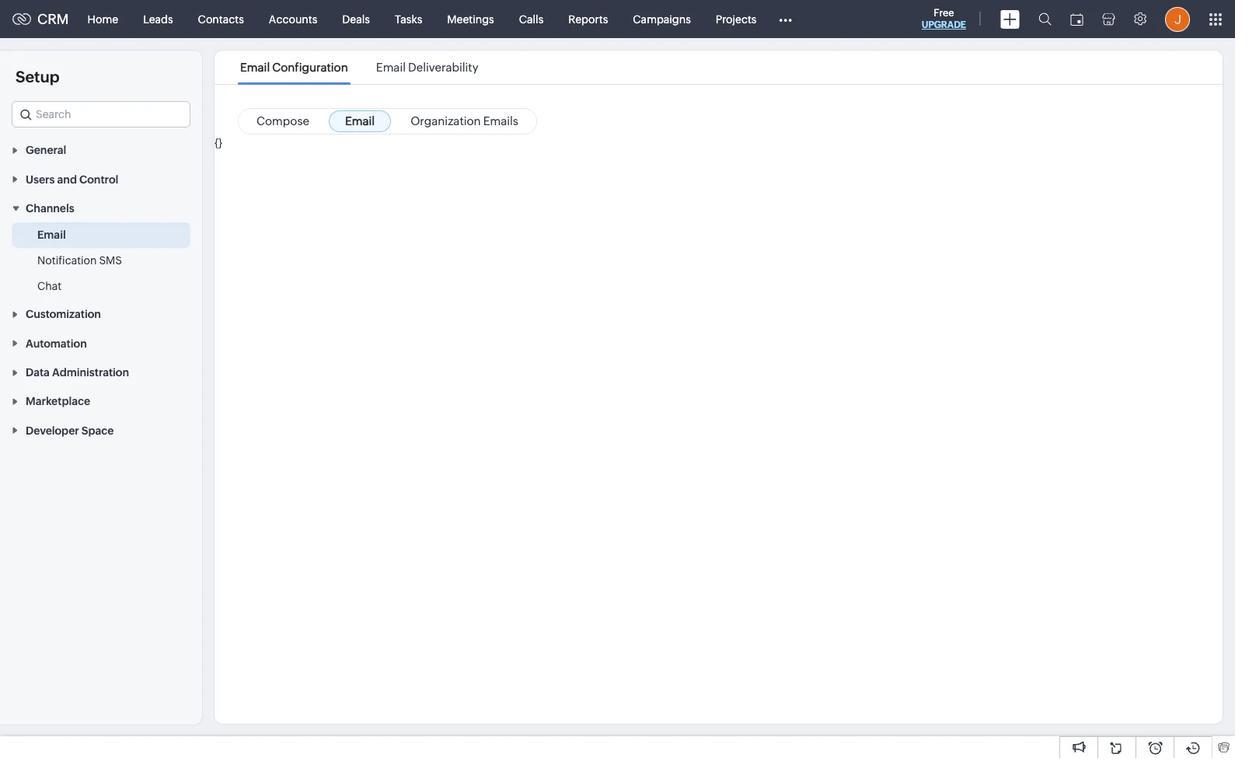 Task type: describe. For each thing, give the bounding box(es) containing it.
tasks
[[395, 13, 423, 25]]

profile image
[[1166, 7, 1191, 31]]

home link
[[75, 0, 131, 38]]

home
[[88, 13, 118, 25]]

calendar image
[[1071, 13, 1084, 25]]

meetings link
[[435, 0, 507, 38]]

administration
[[52, 366, 129, 379]]

profile element
[[1157, 0, 1200, 38]]

projects link
[[704, 0, 770, 38]]

email for email deliverability
[[376, 61, 406, 74]]

{}
[[215, 137, 222, 149]]

reports link
[[556, 0, 621, 38]]

create menu image
[[1001, 10, 1020, 28]]

customization button
[[0, 299, 202, 329]]

space
[[82, 424, 114, 437]]

crm
[[37, 11, 69, 27]]

crm link
[[12, 11, 69, 27]]

channels button
[[0, 193, 202, 222]]

marketplace
[[26, 395, 90, 408]]

meetings
[[447, 13, 494, 25]]

create menu element
[[992, 0, 1030, 38]]

email inside channels region
[[37, 229, 66, 241]]

data administration button
[[0, 358, 202, 387]]

campaigns
[[633, 13, 691, 25]]

deals
[[342, 13, 370, 25]]

control
[[79, 173, 118, 186]]

projects
[[716, 13, 757, 25]]

notification sms
[[37, 254, 122, 267]]

notification sms link
[[37, 253, 122, 268]]

customization
[[26, 308, 101, 321]]

reports
[[569, 13, 608, 25]]

channels region
[[0, 222, 202, 299]]

organization
[[411, 114, 481, 128]]

list containing email configuration
[[226, 51, 493, 84]]

deals link
[[330, 0, 383, 38]]

0 horizontal spatial email link
[[37, 227, 66, 243]]

users
[[26, 173, 55, 186]]

developer
[[26, 424, 79, 437]]

email for email configuration
[[240, 61, 270, 74]]

data administration
[[26, 366, 129, 379]]

organization emails
[[411, 114, 519, 128]]

accounts
[[269, 13, 318, 25]]

data
[[26, 366, 50, 379]]

free upgrade
[[922, 7, 967, 30]]

developer space button
[[0, 416, 202, 445]]

leads
[[143, 13, 173, 25]]

campaigns link
[[621, 0, 704, 38]]

search image
[[1039, 12, 1052, 26]]

organization emails link
[[394, 110, 535, 132]]

email deliverability link
[[374, 61, 481, 74]]

chat link
[[37, 278, 62, 294]]



Task type: vqa. For each thing, say whether or not it's contained in the screenshot.
Campaigns Link
yes



Task type: locate. For each thing, give the bounding box(es) containing it.
tasks link
[[383, 0, 435, 38]]

email configuration
[[240, 61, 348, 74]]

email
[[240, 61, 270, 74], [376, 61, 406, 74], [345, 114, 375, 128], [37, 229, 66, 241]]

marketplace button
[[0, 387, 202, 416]]

Search text field
[[12, 102, 190, 127]]

email configuration link
[[238, 61, 351, 74]]

contacts link
[[186, 0, 257, 38]]

configuration
[[272, 61, 348, 74]]

None field
[[12, 101, 191, 128]]

list
[[226, 51, 493, 84]]

compose
[[257, 114, 310, 128]]

users and control
[[26, 173, 118, 186]]

deliverability
[[408, 61, 479, 74]]

chat
[[37, 280, 62, 292]]

email link down channels
[[37, 227, 66, 243]]

email deliverability
[[376, 61, 479, 74]]

channels
[[26, 202, 74, 215]]

compose link
[[240, 110, 326, 132]]

upgrade
[[922, 19, 967, 30]]

Other Modules field
[[770, 7, 803, 31]]

0 vertical spatial email link
[[329, 110, 391, 132]]

general
[[26, 144, 66, 157]]

1 vertical spatial email link
[[37, 227, 66, 243]]

users and control button
[[0, 164, 202, 193]]

calls link
[[507, 0, 556, 38]]

1 horizontal spatial email link
[[329, 110, 391, 132]]

automation
[[26, 337, 87, 350]]

free
[[934, 7, 955, 19]]

developer space
[[26, 424, 114, 437]]

email down tasks
[[376, 61, 406, 74]]

leads link
[[131, 0, 186, 38]]

email left configuration
[[240, 61, 270, 74]]

automation button
[[0, 329, 202, 358]]

and
[[57, 173, 77, 186]]

email link
[[329, 110, 391, 132], [37, 227, 66, 243]]

email down channels
[[37, 229, 66, 241]]

calls
[[519, 13, 544, 25]]

general button
[[0, 135, 202, 164]]

contacts
[[198, 13, 244, 25]]

setup
[[16, 68, 60, 86]]

sms
[[99, 254, 122, 267]]

emails
[[484, 114, 519, 128]]

search element
[[1030, 0, 1062, 38]]

notification
[[37, 254, 97, 267]]

email link down configuration
[[329, 110, 391, 132]]

email down configuration
[[345, 114, 375, 128]]

email for the top email link
[[345, 114, 375, 128]]

accounts link
[[257, 0, 330, 38]]



